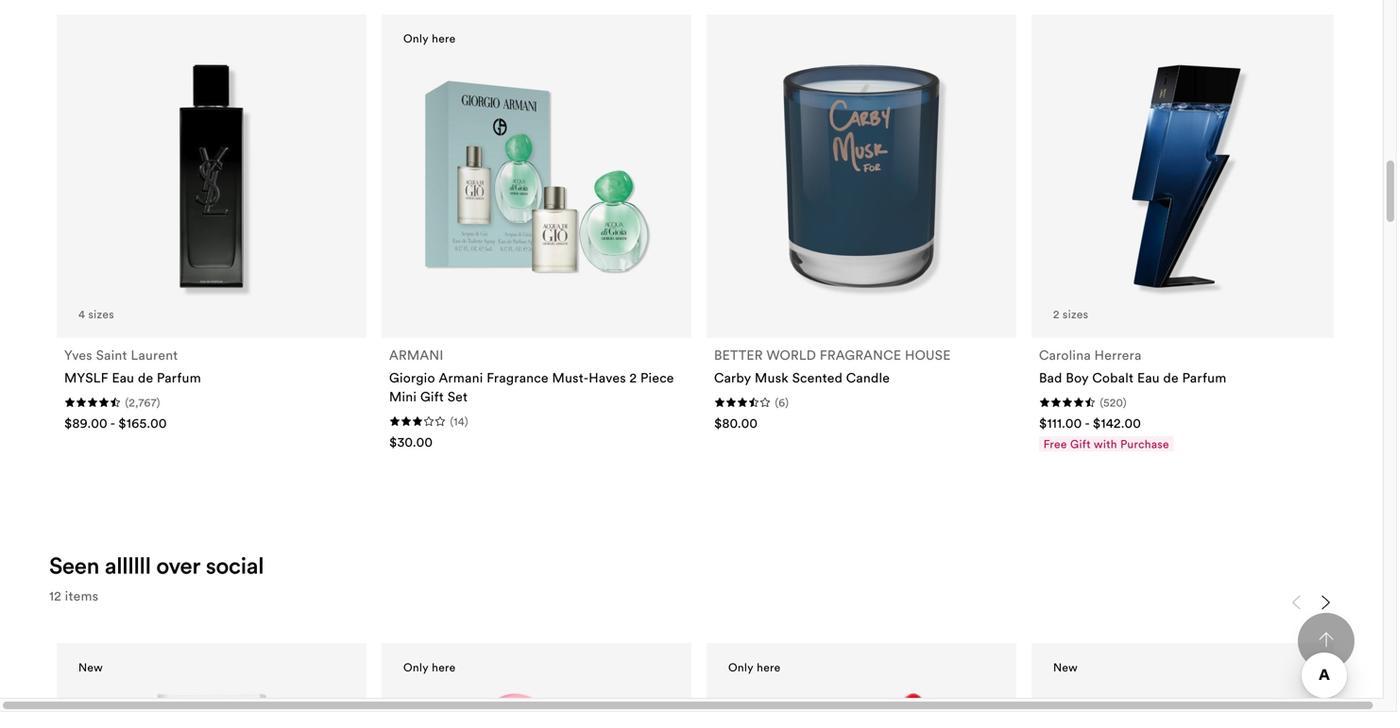 Task type: describe. For each thing, give the bounding box(es) containing it.
seen allllll over social product carousel region
[[49, 589, 1342, 713]]

boy
[[1067, 369, 1089, 386]]

set
[[448, 388, 468, 405]]

- for $111.00
[[1086, 415, 1090, 432]]

only here for new
[[404, 660, 456, 675]]

with
[[1095, 437, 1118, 451]]

de inside carolina herrera bad boy cobalt eau de parfum
[[1164, 369, 1180, 386]]

over
[[156, 552, 201, 580]]

herrera
[[1095, 347, 1142, 364]]

$30.00
[[389, 434, 433, 451]]

$111.00
[[1040, 415, 1083, 432]]

here for new
[[432, 660, 456, 675]]

carby
[[715, 369, 752, 386]]

( for $111.00 - $142.00
[[1101, 395, 1104, 410]]

giorgio
[[389, 369, 435, 386]]

florence by mills wildly me eau de toilette image
[[88, 682, 336, 713]]

sizes for carolina
[[1063, 307, 1089, 321]]

) for $80.00
[[786, 395, 790, 410]]

520
[[1104, 395, 1124, 410]]

$165.00
[[118, 415, 167, 432]]

( 520 )
[[1101, 395, 1128, 410]]

( 2,767 )
[[125, 395, 160, 410]]

de inside the yves saint laurent myslf eau de parfum
[[138, 369, 153, 386]]

( 6 )
[[775, 395, 790, 410]]

yves
[[64, 347, 92, 364]]

eau inside the yves saint laurent myslf eau de parfum
[[112, 369, 134, 386]]

only here for 4 sizes
[[404, 31, 456, 45]]

1 horizontal spatial 2
[[1054, 307, 1060, 321]]

armani giorgio armani fragrance must-haves 2 piece mini gift set
[[389, 347, 675, 405]]

gift inside 'armani giorgio armani fragrance must-haves 2 piece mini gift set'
[[421, 388, 444, 405]]

( for $30.00
[[450, 414, 454, 428]]

scented
[[793, 369, 843, 386]]

fragrance
[[820, 347, 902, 364]]

musk
[[755, 369, 789, 386]]

previous slide image
[[1289, 595, 1304, 611]]

candle
[[847, 369, 890, 386]]

house
[[905, 347, 951, 364]]

next slide image
[[1320, 595, 1335, 611]]

here for 4 sizes
[[432, 31, 456, 45]]

items
[[65, 588, 99, 605]]

sol de janeiro brazilian bum bum jet set image
[[1063, 682, 1311, 713]]

4 sizes
[[78, 307, 114, 321]]

fragrance
[[487, 369, 549, 386]]

ariana grande cloud pink eau de parfum image
[[413, 682, 661, 713]]

back to top image
[[1320, 633, 1335, 648]]

2 only here link from the left
[[707, 644, 1017, 713]]



Task type: locate. For each thing, give the bounding box(es) containing it.
de down laurent
[[138, 369, 153, 386]]

new link
[[57, 644, 367, 713], [1032, 644, 1342, 713]]

( for $89.00 - $165.00
[[125, 395, 129, 410]]

1 only here link from the left
[[382, 644, 692, 713]]

gift
[[421, 388, 444, 405], [1071, 437, 1091, 451]]

yves saint laurent myslf eau de parfum
[[64, 347, 201, 386]]

new
[[78, 660, 103, 675], [1054, 660, 1078, 675]]

1 sizes from the left
[[88, 307, 114, 321]]

0 horizontal spatial de
[[138, 369, 153, 386]]

carolina herrera bad boy cobalt eau de parfum
[[1040, 347, 1227, 386]]

0 horizontal spatial 2
[[630, 369, 637, 386]]

1 horizontal spatial -
[[1086, 415, 1090, 432]]

(
[[125, 395, 129, 410], [775, 395, 779, 410], [1101, 395, 1104, 410], [450, 414, 454, 428]]

2 eau from the left
[[1138, 369, 1161, 386]]

1 - from the left
[[110, 415, 115, 432]]

sizes up 'carolina'
[[1063, 307, 1089, 321]]

sizes for yves
[[88, 307, 114, 321]]

purchase
[[1121, 437, 1170, 451]]

piece
[[641, 369, 675, 386]]

) down set
[[465, 414, 469, 428]]

1 eau from the left
[[112, 369, 134, 386]]

free
[[1044, 437, 1068, 451]]

$89.00 - $165.00
[[64, 415, 167, 432]]

$80.00
[[715, 415, 758, 432]]

2 left piece
[[630, 369, 637, 386]]

de
[[138, 369, 153, 386], [1164, 369, 1180, 386]]

de right cobalt
[[1164, 369, 1180, 386]]

) up $165.00
[[157, 395, 160, 410]]

only for new
[[404, 660, 429, 675]]

new for sol de janeiro brazilian bum bum jet set image
[[1054, 660, 1078, 675]]

0 horizontal spatial gift
[[421, 388, 444, 405]]

1 horizontal spatial eau
[[1138, 369, 1161, 386]]

12
[[49, 588, 61, 605]]

bad
[[1040, 369, 1063, 386]]

better world fragrance house carby musk scented candle
[[715, 347, 951, 386]]

2,767
[[129, 395, 157, 410]]

only
[[404, 31, 429, 45], [404, 660, 429, 675], [729, 660, 754, 675]]

2 sizes from the left
[[1063, 307, 1089, 321]]

1 new from the left
[[78, 660, 103, 675]]

gift inside $111.00 - $142.00 free gift with purchase
[[1071, 437, 1091, 451]]

1 horizontal spatial new link
[[1032, 644, 1342, 713]]

better world fragrance house carby musk scented candle image
[[738, 52, 986, 300]]

1 horizontal spatial new
[[1054, 660, 1078, 675]]

social
[[206, 552, 264, 580]]

mini
[[389, 388, 417, 405]]

only for 4 sizes
[[404, 31, 429, 45]]

seen allllll over social 12 items
[[49, 552, 264, 605]]

)
[[157, 395, 160, 410], [786, 395, 790, 410], [1124, 395, 1128, 410], [465, 414, 469, 428]]

here
[[432, 31, 456, 45], [432, 660, 456, 675], [757, 660, 781, 675]]

only here
[[404, 31, 456, 45], [404, 660, 456, 675], [729, 660, 781, 675]]

gift left set
[[421, 388, 444, 405]]

0 horizontal spatial new link
[[57, 644, 367, 713]]

eau right cobalt
[[1138, 369, 1161, 386]]

0 vertical spatial 2
[[1054, 307, 1060, 321]]

- for $89.00
[[110, 415, 115, 432]]

eau inside carolina herrera bad boy cobalt eau de parfum
[[1138, 369, 1161, 386]]

parfum inside the yves saint laurent myslf eau de parfum
[[157, 369, 201, 386]]

eau down saint
[[112, 369, 134, 386]]

allllll
[[105, 552, 151, 580]]

) down the "musk"
[[786, 395, 790, 410]]

1 horizontal spatial gift
[[1071, 437, 1091, 451]]

1 parfum from the left
[[157, 369, 201, 386]]

1 vertical spatial 2
[[630, 369, 637, 386]]

0 horizontal spatial -
[[110, 415, 115, 432]]

e.l.f. cosmetics glow reviver lip oil image
[[738, 682, 986, 713]]

1 horizontal spatial sizes
[[1063, 307, 1089, 321]]

( down set
[[450, 414, 454, 428]]

new for 'florence by mills wildly me eau de toilette' image
[[78, 660, 103, 675]]

1 de from the left
[[138, 369, 153, 386]]

- inside $111.00 - $142.00 free gift with purchase
[[1086, 415, 1090, 432]]

( down the "musk"
[[775, 395, 779, 410]]

( 14 )
[[450, 414, 469, 428]]

) for $111.00 - $142.00
[[1124, 395, 1128, 410]]

1 horizontal spatial parfum
[[1183, 369, 1227, 386]]

seen
[[49, 552, 99, 580]]

2 new link from the left
[[1032, 644, 1342, 713]]

2 sizes
[[1054, 307, 1089, 321]]

myslf
[[64, 369, 108, 386]]

4
[[78, 307, 85, 321]]

( up $89.00 - $165.00
[[125, 395, 129, 410]]

armani giorgio armani fragrance must-haves 2 piece mini gift set image
[[413, 52, 661, 300]]

0 horizontal spatial only here link
[[382, 644, 692, 713]]

0 horizontal spatial parfum
[[157, 369, 201, 386]]

carolina
[[1040, 347, 1092, 364]]

( up "$142.00"
[[1101, 395, 1104, 410]]

haves
[[589, 369, 626, 386]]

0 horizontal spatial eau
[[112, 369, 134, 386]]

0 vertical spatial gift
[[421, 388, 444, 405]]

2
[[1054, 307, 1060, 321], [630, 369, 637, 386]]

1 new link from the left
[[57, 644, 367, 713]]

1 vertical spatial gift
[[1071, 437, 1091, 451]]

carolina herrera bad boy cobalt eau de parfum image
[[1063, 52, 1311, 300]]

better
[[715, 347, 763, 364]]

14
[[454, 414, 465, 428]]

) for $30.00
[[465, 414, 469, 428]]

parfum inside carolina herrera bad boy cobalt eau de parfum
[[1183, 369, 1227, 386]]

1 horizontal spatial de
[[1164, 369, 1180, 386]]

0 horizontal spatial new
[[78, 660, 103, 675]]

parfum right cobalt
[[1183, 369, 1227, 386]]

1 horizontal spatial only here link
[[707, 644, 1017, 713]]

) up "$142.00"
[[1124, 395, 1128, 410]]

$142.00
[[1094, 415, 1142, 432]]

-
[[110, 415, 115, 432], [1086, 415, 1090, 432]]

( for $80.00
[[775, 395, 779, 410]]

yves saint laurent myslf eau de parfum image
[[88, 52, 336, 300]]

cobalt
[[1093, 369, 1135, 386]]

6
[[779, 395, 786, 410]]

- right $111.00
[[1086, 415, 1090, 432]]

only here link
[[382, 644, 692, 713], [707, 644, 1017, 713]]

0 horizontal spatial sizes
[[88, 307, 114, 321]]

) for $89.00 - $165.00
[[157, 395, 160, 410]]

armani
[[439, 369, 484, 386]]

world
[[767, 347, 817, 364]]

2 - from the left
[[1086, 415, 1090, 432]]

2 de from the left
[[1164, 369, 1180, 386]]

laurent
[[131, 347, 178, 364]]

- right $89.00
[[110, 415, 115, 432]]

sizes right 4 on the top left of page
[[88, 307, 114, 321]]

parfum
[[157, 369, 201, 386], [1183, 369, 1227, 386]]

$111.00 - $142.00 free gift with purchase
[[1040, 415, 1170, 451]]

armani
[[389, 347, 444, 364]]

saint
[[96, 347, 127, 364]]

2 parfum from the left
[[1183, 369, 1227, 386]]

2 new from the left
[[1054, 660, 1078, 675]]

2 up 'carolina'
[[1054, 307, 1060, 321]]

eau
[[112, 369, 134, 386], [1138, 369, 1161, 386]]

parfum down laurent
[[157, 369, 201, 386]]

gift left with
[[1071, 437, 1091, 451]]

sizes
[[88, 307, 114, 321], [1063, 307, 1089, 321]]

2 inside 'armani giorgio armani fragrance must-haves 2 piece mini gift set'
[[630, 369, 637, 386]]

$89.00
[[64, 415, 108, 432]]

must-
[[552, 369, 589, 386]]



Task type: vqa. For each thing, say whether or not it's contained in the screenshot.
5th 'Includes' from the bottom
no



